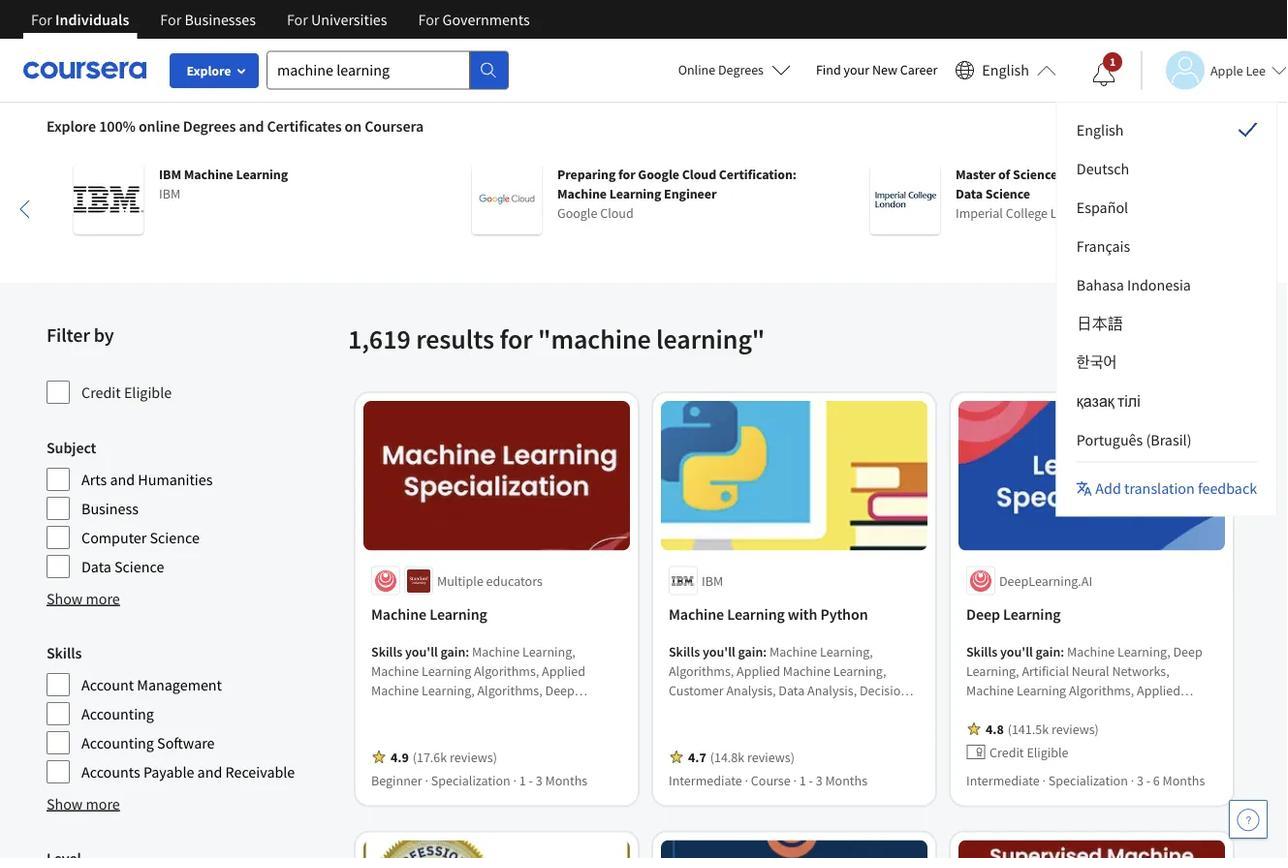Task type: describe. For each thing, give the bounding box(es) containing it.
skills you'll gain : for machine
[[371, 643, 472, 661]]

customer
[[669, 682, 724, 699]]

science down of
[[985, 185, 1030, 203]]

machine learning with python link
[[669, 603, 920, 627]]

degrees inside popup button
[[718, 61, 764, 79]]

1 vertical spatial ibm
[[159, 185, 180, 203]]

2 algorithms, from the top
[[669, 721, 734, 738]]

and inside subject group
[[110, 470, 135, 489]]

data science
[[81, 557, 164, 577]]

1 vertical spatial cloud
[[600, 204, 634, 222]]

machine learning, algorithms, applied machine learning, customer analysis, data analysis, decision making, human learning, machine learning algorithms, python programming, statistical machine learning, regression
[[669, 643, 919, 758]]

applied
[[737, 663, 780, 680]]

translation
[[1124, 479, 1195, 499]]

filter by
[[47, 323, 114, 347]]

python inside machine learning, algorithms, applied machine learning, customer analysis, data analysis, decision making, human learning, machine learning algorithms, python programming, statistical machine learning, regression
[[737, 721, 777, 738]]

reviews) for deep learning
[[1051, 721, 1099, 738]]

ibm for ibm machine learning ibm
[[159, 166, 181, 183]]

learning"
[[656, 322, 765, 356]]

1 · from the left
[[425, 772, 428, 790]]

for universities
[[287, 10, 387, 29]]

preparing
[[557, 166, 616, 183]]

banner navigation
[[16, 0, 545, 39]]

: down deep learning link
[[1061, 643, 1064, 661]]

4.8 (141.5k reviews)
[[986, 721, 1099, 738]]

0 horizontal spatial english
[[982, 61, 1029, 80]]

deeplearning.ai
[[999, 572, 1092, 590]]

lee
[[1246, 62, 1266, 79]]

4.8
[[986, 721, 1004, 738]]

4.7
[[688, 749, 706, 766]]

london
[[1050, 204, 1094, 222]]

: up applied
[[763, 643, 767, 661]]

gain for machine
[[441, 643, 466, 661]]

4 · from the left
[[793, 772, 797, 790]]

and inside master of science in machine learning and data science imperial college london
[[1181, 166, 1203, 183]]

accounting for accounting
[[81, 705, 154, 724]]

for businesses
[[160, 10, 256, 29]]

0 horizontal spatial for
[[500, 322, 533, 356]]

feedback
[[1198, 479, 1257, 499]]

machine inside machine learning 'link'
[[371, 605, 426, 625]]

online
[[139, 116, 180, 136]]

you'll for deep
[[1000, 643, 1033, 661]]

gain for deep
[[1036, 643, 1061, 661]]

4.9
[[391, 749, 409, 766]]

français button
[[1061, 227, 1273, 266]]

for for governments
[[418, 10, 439, 29]]

sort
[[1081, 331, 1109, 351]]

français
[[1076, 236, 1130, 256]]

What do you want to learn? text field
[[267, 51, 470, 90]]

science down computer science
[[114, 557, 164, 577]]

intermediate · specialization · 3 - 6 months
[[966, 772, 1205, 790]]

deep
[[966, 605, 1000, 625]]

0 horizontal spatial google
[[557, 204, 597, 222]]

learning left with
[[727, 605, 785, 625]]

0 horizontal spatial eligible
[[124, 383, 172, 402]]

for governments
[[418, 10, 530, 29]]

science left in
[[1013, 166, 1057, 183]]

explore button
[[170, 53, 259, 88]]

for inside the preparing for google cloud certification: machine learning engineer google cloud
[[618, 166, 635, 183]]

payable
[[143, 763, 194, 782]]

1 vertical spatial degrees
[[183, 116, 236, 136]]

coursera image
[[23, 55, 146, 86]]

ibm image
[[74, 165, 143, 235]]

more for data
[[86, 589, 120, 609]]

1 horizontal spatial credit
[[989, 744, 1024, 761]]

1 for machine learning
[[519, 772, 526, 790]]

multiple
[[437, 572, 483, 590]]

learning inside 'link'
[[429, 605, 487, 625]]

show more button for accounts
[[47, 793, 120, 816]]

0 vertical spatial python
[[820, 605, 868, 625]]

english inside menu
[[1076, 120, 1123, 140]]

for for individuals
[[31, 10, 52, 29]]

machine learning link
[[371, 603, 622, 627]]

machine learning
[[371, 605, 487, 625]]

decision
[[860, 682, 908, 699]]

course
[[751, 772, 791, 790]]

0 vertical spatial cloud
[[682, 166, 716, 183]]

specialization for 3
[[1048, 772, 1128, 790]]

日本語
[[1076, 314, 1123, 333]]

imperial
[[956, 204, 1003, 222]]

find your new career link
[[806, 58, 947, 82]]

deutsch
[[1076, 159, 1129, 178]]

4.7 (14.8k reviews)
[[688, 749, 795, 766]]

your
[[844, 61, 869, 79]]

by for sort
[[1112, 331, 1128, 351]]

reviews) for machine learning with python
[[747, 749, 795, 766]]

beginner
[[371, 772, 422, 790]]

programming,
[[780, 721, 861, 738]]

deep learning
[[966, 605, 1061, 625]]

businesses
[[185, 10, 256, 29]]

english menu
[[1061, 110, 1273, 459]]

show for data
[[47, 589, 83, 609]]

bahasa indonesia button
[[1061, 266, 1273, 304]]

with
[[788, 605, 817, 625]]

master of science in machine learning and data science imperial college london
[[956, 166, 1203, 222]]

arts
[[81, 470, 107, 489]]

español button
[[1061, 188, 1273, 227]]

explore for explore
[[187, 62, 231, 79]]

arts and humanities
[[81, 470, 213, 489]]

master
[[956, 166, 996, 183]]

indonesia
[[1127, 275, 1191, 295]]

online degrees button
[[663, 48, 806, 91]]

skills down deep
[[966, 643, 997, 661]]

online
[[678, 61, 715, 79]]

español
[[1076, 198, 1128, 217]]

computer science
[[81, 528, 200, 548]]

3 for machine learning
[[536, 772, 542, 790]]

results
[[416, 322, 494, 356]]

regression
[[775, 740, 837, 758]]

human
[[716, 701, 758, 719]]

1 inside 1 button
[[1110, 54, 1116, 69]]

educators
[[486, 572, 543, 590]]

engineer
[[664, 185, 717, 203]]

0 vertical spatial credit
[[81, 383, 121, 402]]

apple lee
[[1210, 62, 1266, 79]]

한국어
[[1076, 353, 1116, 372]]

(17.6k
[[413, 749, 447, 766]]

on
[[345, 116, 362, 136]]

explore 100% online degrees and certificates on coursera
[[47, 116, 424, 136]]

қазақ тілі button
[[1061, 382, 1273, 421]]

learning inside the preparing for google cloud certification: machine learning engineer google cloud
[[609, 185, 661, 203]]

receivable
[[225, 763, 295, 782]]

тілі
[[1117, 392, 1140, 411]]

individuals
[[55, 10, 129, 29]]

intermediate for intermediate · course · 1 - 3 months
[[669, 772, 742, 790]]

português (brasil) button
[[1061, 421, 1273, 459]]

find
[[816, 61, 841, 79]]

4.9 (17.6k reviews)
[[391, 749, 497, 766]]

and left certificates
[[239, 116, 264, 136]]

ibm machine learning ibm
[[159, 166, 288, 203]]

show more for accounts payable and receivable
[[47, 795, 120, 814]]

intermediate · course · 1 - 3 months
[[669, 772, 867, 790]]

preparing for google cloud certification: machine learning engineer google cloud
[[557, 166, 797, 222]]

making,
[[669, 701, 713, 719]]

2 skills you'll gain : from the left
[[669, 643, 769, 661]]

business
[[81, 499, 138, 518]]

1,619
[[348, 322, 411, 356]]

certificates
[[267, 116, 342, 136]]

science down humanities
[[150, 528, 200, 548]]

- for machine learning with python
[[809, 772, 813, 790]]

bahasa
[[1076, 275, 1124, 295]]



Task type: vqa. For each thing, say whether or not it's contained in the screenshot.
Explore within popup button
yes



Task type: locate. For each thing, give the bounding box(es) containing it.
intermediate for intermediate · specialization · 3 - 6 months
[[966, 772, 1040, 790]]

for left the businesses
[[160, 10, 181, 29]]

2 3 from the left
[[816, 772, 822, 790]]

2 horizontal spatial you'll
[[1000, 643, 1033, 661]]

and up español button
[[1181, 166, 1203, 183]]

6 · from the left
[[1131, 772, 1134, 790]]

2 specialization from the left
[[1048, 772, 1128, 790]]

data inside master of science in machine learning and data science imperial college london
[[956, 185, 983, 203]]

accounting down 'account'
[[81, 705, 154, 724]]

in
[[1060, 166, 1071, 183]]

2 months from the left
[[825, 772, 867, 790]]

1 horizontal spatial cloud
[[682, 166, 716, 183]]

skills up 'account'
[[47, 644, 82, 663]]

humanities
[[138, 470, 213, 489]]

0 vertical spatial eligible
[[124, 383, 172, 402]]

skills inside 'group'
[[47, 644, 82, 663]]

certification:
[[719, 166, 797, 183]]

1,619 results for "machine learning"
[[348, 322, 765, 356]]

1 horizontal spatial -
[[809, 772, 813, 790]]

0 horizontal spatial reviews)
[[450, 749, 497, 766]]

(brasil)
[[1145, 430, 1191, 450]]

1 you'll from the left
[[405, 643, 438, 661]]

5 · from the left
[[1042, 772, 1046, 790]]

0 horizontal spatial credit eligible
[[81, 383, 172, 402]]

1 vertical spatial credit eligible
[[989, 744, 1069, 761]]

skills
[[371, 643, 402, 661], [669, 643, 700, 661], [966, 643, 997, 661], [47, 644, 82, 663]]

2 show more button from the top
[[47, 793, 120, 816]]

data down the master
[[956, 185, 983, 203]]

add translation feedback button
[[1068, 469, 1265, 508]]

0 horizontal spatial specialization
[[431, 772, 510, 790]]

eligible up arts and humanities
[[124, 383, 172, 402]]

0 vertical spatial credit eligible
[[81, 383, 172, 402]]

machine inside machine learning with python link
[[669, 605, 724, 625]]

credit down 4.8
[[989, 744, 1024, 761]]

0 vertical spatial degrees
[[718, 61, 764, 79]]

skills down machine learning
[[371, 643, 402, 661]]

1 horizontal spatial analysis,
[[807, 682, 857, 699]]

1 vertical spatial explore
[[47, 116, 96, 136]]

1 horizontal spatial gain
[[738, 643, 763, 661]]

data down applied
[[778, 682, 805, 699]]

show more
[[47, 589, 120, 609], [47, 795, 120, 814]]

and right 'arts'
[[110, 470, 135, 489]]

1 months from the left
[[545, 772, 587, 790]]

0 horizontal spatial 3
[[536, 772, 542, 790]]

find your new career
[[816, 61, 937, 79]]

1 horizontal spatial intermediate
[[966, 772, 1040, 790]]

python down human
[[737, 721, 777, 738]]

0 vertical spatial english
[[982, 61, 1029, 80]]

0 vertical spatial show
[[47, 589, 83, 609]]

cloud down the preparing
[[600, 204, 634, 222]]

learning inside master of science in machine learning and data science imperial college london
[[1126, 166, 1178, 183]]

1 vertical spatial show more button
[[47, 793, 120, 816]]

python right with
[[820, 605, 868, 625]]

2 gain from the left
[[738, 643, 763, 661]]

eligible
[[124, 383, 172, 402], [1027, 744, 1069, 761]]

:
[[1128, 331, 1132, 351], [466, 643, 469, 661], [763, 643, 767, 661], [1061, 643, 1064, 661]]

3 skills you'll gain : from the left
[[966, 643, 1067, 661]]

you'll down deep learning
[[1000, 643, 1033, 661]]

1 horizontal spatial you'll
[[703, 643, 735, 661]]

0 vertical spatial show more button
[[47, 587, 120, 611]]

1 horizontal spatial reviews)
[[747, 749, 795, 766]]

for right results
[[500, 322, 533, 356]]

beginner · specialization · 1 - 3 months
[[371, 772, 587, 790]]

reviews) for machine learning
[[450, 749, 497, 766]]

account management
[[81, 675, 222, 695]]

intermediate down 4.7
[[669, 772, 742, 790]]

2 show more from the top
[[47, 795, 120, 814]]

of
[[998, 166, 1010, 183]]

specialization down 4.9 (17.6k reviews)
[[431, 772, 510, 790]]

1 horizontal spatial credit eligible
[[989, 744, 1069, 761]]

skills you'll gain : down machine learning
[[371, 643, 472, 661]]

for for businesses
[[160, 10, 181, 29]]

accounting software
[[81, 734, 215, 753]]

credit down filter by
[[81, 383, 121, 402]]

skills you'll gain : down deep learning
[[966, 643, 1067, 661]]

specialization left 6
[[1048, 772, 1128, 790]]

1 more from the top
[[86, 589, 120, 609]]

2 horizontal spatial skills you'll gain :
[[966, 643, 1067, 661]]

learning up español button
[[1126, 166, 1178, 183]]

english up deutsch
[[1076, 120, 1123, 140]]

gain down machine learning
[[441, 643, 466, 661]]

learning down multiple
[[429, 605, 487, 625]]

1 vertical spatial accounting
[[81, 734, 154, 753]]

2 more from the top
[[86, 795, 120, 814]]

intermediate down 4.8
[[966, 772, 1040, 790]]

"machine
[[538, 322, 651, 356]]

0 vertical spatial algorithms,
[[669, 663, 734, 680]]

data inside subject group
[[81, 557, 111, 577]]

credit eligible
[[81, 383, 172, 402], [989, 744, 1069, 761]]

deutsch button
[[1061, 149, 1273, 188]]

you'll up the customer
[[703, 643, 735, 661]]

1 horizontal spatial english
[[1076, 120, 1123, 140]]

1 accounting from the top
[[81, 705, 154, 724]]

reviews)
[[1051, 721, 1099, 738], [450, 749, 497, 766], [747, 749, 795, 766]]

2 horizontal spatial reviews)
[[1051, 721, 1099, 738]]

0 horizontal spatial months
[[545, 772, 587, 790]]

eligible down "4.8 (141.5k reviews)"
[[1027, 744, 1069, 761]]

0 horizontal spatial you'll
[[405, 643, 438, 661]]

english button up deutsch
[[1061, 110, 1273, 149]]

skills group
[[47, 642, 336, 785]]

learning down the preparing
[[609, 185, 661, 203]]

1 vertical spatial english button
[[1061, 110, 1273, 149]]

skills up the customer
[[669, 643, 700, 661]]

algorithms, down "making,"
[[669, 721, 734, 738]]

3 - from the left
[[1146, 772, 1150, 790]]

ibm up machine learning with python
[[702, 572, 723, 590]]

skills you'll gain : for deep
[[966, 643, 1067, 661]]

online degrees
[[678, 61, 764, 79]]

: right 日本語
[[1128, 331, 1132, 351]]

한국어 button
[[1061, 343, 1273, 382]]

machine
[[184, 166, 233, 183], [1074, 166, 1123, 183], [557, 185, 607, 203], [371, 605, 426, 625], [669, 605, 724, 625], [769, 643, 817, 661], [783, 663, 831, 680], [816, 701, 864, 719], [669, 740, 716, 758]]

2 horizontal spatial 3
[[1137, 772, 1144, 790]]

: down machine learning 'link'
[[466, 643, 469, 661]]

0 horizontal spatial explore
[[47, 116, 96, 136]]

1 algorithms, from the top
[[669, 663, 734, 680]]

0 vertical spatial show more
[[47, 589, 120, 609]]

you'll down machine learning
[[405, 643, 438, 661]]

2 analysis, from the left
[[807, 682, 857, 699]]

algorithms,
[[669, 663, 734, 680], [669, 721, 734, 738]]

2 you'll from the left
[[703, 643, 735, 661]]

learning down explore 100% online degrees and certificates on coursera
[[236, 166, 288, 183]]

1 vertical spatial python
[[737, 721, 777, 738]]

degrees
[[718, 61, 764, 79], [183, 116, 236, 136]]

you'll
[[405, 643, 438, 661], [703, 643, 735, 661], [1000, 643, 1033, 661]]

3 3 from the left
[[1137, 772, 1144, 790]]

reviews) up course at the right bottom
[[747, 749, 795, 766]]

apple
[[1210, 62, 1243, 79]]

data inside machine learning, algorithms, applied machine learning, customer analysis, data analysis, decision making, human learning, machine learning algorithms, python programming, statistical machine learning, regression
[[778, 682, 805, 699]]

and down software
[[197, 763, 222, 782]]

add translation feedback
[[1095, 479, 1257, 499]]

more
[[86, 589, 120, 609], [86, 795, 120, 814]]

2 - from the left
[[809, 772, 813, 790]]

2 horizontal spatial data
[[956, 185, 983, 203]]

2 for from the left
[[160, 10, 181, 29]]

1 horizontal spatial 3
[[816, 772, 822, 790]]

1 vertical spatial show
[[47, 795, 83, 814]]

1 horizontal spatial 1
[[799, 772, 806, 790]]

by right filter
[[94, 323, 114, 347]]

1 specialization from the left
[[431, 772, 510, 790]]

2 · from the left
[[513, 772, 517, 790]]

career
[[900, 61, 937, 79]]

0 vertical spatial accounting
[[81, 705, 154, 724]]

0 horizontal spatial cloud
[[600, 204, 634, 222]]

3 gain from the left
[[1036, 643, 1061, 661]]

show down data science
[[47, 589, 83, 609]]

1 gain from the left
[[441, 643, 466, 661]]

show more button for data
[[47, 587, 120, 611]]

for left the governments
[[418, 10, 439, 29]]

1 analysis, from the left
[[726, 682, 776, 699]]

2 vertical spatial data
[[778, 682, 805, 699]]

machine learning with python
[[669, 605, 868, 625]]

help center image
[[1237, 808, 1260, 832]]

machine inside the preparing for google cloud certification: machine learning engineer google cloud
[[557, 185, 607, 203]]

0 horizontal spatial analysis,
[[726, 682, 776, 699]]

0 vertical spatial ibm
[[159, 166, 181, 183]]

months for machine learning
[[545, 772, 587, 790]]

0 horizontal spatial gain
[[441, 643, 466, 661]]

english button for apple lee dropdown button
[[947, 39, 1064, 102]]

2 show from the top
[[47, 795, 83, 814]]

show more for data science
[[47, 589, 120, 609]]

accounting
[[81, 705, 154, 724], [81, 734, 154, 753]]

analysis, up programming,
[[807, 682, 857, 699]]

2 accounting from the top
[[81, 734, 154, 753]]

universities
[[311, 10, 387, 29]]

3 you'll from the left
[[1000, 643, 1033, 661]]

3 · from the left
[[745, 772, 748, 790]]

english button for español button
[[1061, 110, 1273, 149]]

learning up statistical
[[866, 701, 916, 719]]

1 horizontal spatial for
[[618, 166, 635, 183]]

college
[[1006, 204, 1048, 222]]

1 horizontal spatial data
[[778, 682, 805, 699]]

0 vertical spatial for
[[618, 166, 635, 183]]

show notifications image
[[1092, 63, 1115, 86]]

0 horizontal spatial skills you'll gain :
[[371, 643, 472, 661]]

1 horizontal spatial by
[[1112, 331, 1128, 351]]

0 vertical spatial explore
[[187, 62, 231, 79]]

0 horizontal spatial intermediate
[[669, 772, 742, 790]]

0 horizontal spatial credit
[[81, 383, 121, 402]]

1 horizontal spatial months
[[825, 772, 867, 790]]

show more button down data science
[[47, 587, 120, 611]]

account
[[81, 675, 134, 695]]

accounting up accounts
[[81, 734, 154, 753]]

1 horizontal spatial python
[[820, 605, 868, 625]]

1 skills you'll gain : from the left
[[371, 643, 472, 661]]

learning,
[[820, 643, 873, 661], [833, 663, 886, 680], [760, 701, 813, 719], [719, 740, 772, 758]]

and
[[239, 116, 264, 136], [1181, 166, 1203, 183], [110, 470, 135, 489], [197, 763, 222, 782]]

1 horizontal spatial google
[[638, 166, 679, 183]]

more down data science
[[86, 589, 120, 609]]

gain up applied
[[738, 643, 763, 661]]

explore for explore 100% online degrees and certificates on coursera
[[47, 116, 96, 136]]

learning down deeplearning.ai
[[1003, 605, 1061, 625]]

more down accounts
[[86, 795, 120, 814]]

add
[[1095, 479, 1121, 499]]

by right the sort
[[1112, 331, 1128, 351]]

2 horizontal spatial -
[[1146, 772, 1150, 790]]

show more down accounts
[[47, 795, 120, 814]]

analysis,
[[726, 682, 776, 699], [807, 682, 857, 699]]

reviews) right (141.5k
[[1051, 721, 1099, 738]]

specialization for 1
[[431, 772, 510, 790]]

reviews) up beginner · specialization · 1 - 3 months
[[450, 749, 497, 766]]

0 horizontal spatial -
[[529, 772, 533, 790]]

for left universities at the top left of the page
[[287, 10, 308, 29]]

credit eligible down (141.5k
[[989, 744, 1069, 761]]

1 for from the left
[[31, 10, 52, 29]]

2 vertical spatial ibm
[[702, 572, 723, 590]]

1 show from the top
[[47, 589, 83, 609]]

and inside skills 'group'
[[197, 763, 222, 782]]

- for machine learning
[[529, 772, 533, 790]]

0 horizontal spatial 1
[[519, 772, 526, 790]]

ibm right ibm image at the left of page
[[159, 185, 180, 203]]

3 months from the left
[[1163, 772, 1205, 790]]

1 vertical spatial credit
[[989, 744, 1024, 761]]

explore inside dropdown button
[[187, 62, 231, 79]]

1 horizontal spatial skills you'll gain :
[[669, 643, 769, 661]]

1 horizontal spatial explore
[[187, 62, 231, 79]]

1 vertical spatial eligible
[[1027, 744, 1069, 761]]

2 horizontal spatial 1
[[1110, 54, 1116, 69]]

more for accounts
[[86, 795, 120, 814]]

specialization
[[431, 772, 510, 790], [1048, 772, 1128, 790]]

google
[[638, 166, 679, 183], [557, 204, 597, 222]]

data down computer
[[81, 557, 111, 577]]

google cloud image
[[472, 165, 542, 235]]

0 horizontal spatial data
[[81, 557, 111, 577]]

google up engineer
[[638, 166, 679, 183]]

3 for from the left
[[287, 10, 308, 29]]

months
[[545, 772, 587, 790], [825, 772, 867, 790], [1163, 772, 1205, 790]]

accounting for accounting software
[[81, 734, 154, 753]]

2 horizontal spatial gain
[[1036, 643, 1061, 661]]

0 horizontal spatial degrees
[[183, 116, 236, 136]]

english button right career
[[947, 39, 1064, 102]]

machine inside ibm machine learning ibm
[[184, 166, 233, 183]]

ibm for ibm
[[702, 572, 723, 590]]

by for filter
[[94, 323, 114, 347]]

accounts payable and receivable
[[81, 763, 295, 782]]

1 horizontal spatial eligible
[[1027, 744, 1069, 761]]

4 for from the left
[[418, 10, 439, 29]]

learning inside ibm machine learning ibm
[[236, 166, 288, 183]]

imperial college london image
[[870, 165, 940, 235]]

2 intermediate from the left
[[966, 772, 1040, 790]]

1 vertical spatial more
[[86, 795, 120, 814]]

None search field
[[267, 51, 509, 90]]

0 vertical spatial google
[[638, 166, 679, 183]]

skills you'll gain : up applied
[[669, 643, 769, 661]]

português (brasil)
[[1076, 430, 1191, 450]]

learning inside machine learning, algorithms, applied machine learning, customer analysis, data analysis, decision making, human learning, machine learning algorithms, python programming, statistical machine learning, regression
[[866, 701, 916, 719]]

for left individuals
[[31, 10, 52, 29]]

0 horizontal spatial by
[[94, 323, 114, 347]]

for right the preparing
[[618, 166, 635, 183]]

(141.5k
[[1008, 721, 1049, 738]]

google down the preparing
[[557, 204, 597, 222]]

management
[[137, 675, 222, 695]]

1 show more from the top
[[47, 589, 120, 609]]

show more down data science
[[47, 589, 120, 609]]

1 vertical spatial english
[[1076, 120, 1123, 140]]

日本語 button
[[1061, 304, 1273, 343]]

subject group
[[47, 436, 336, 580]]

english right career
[[982, 61, 1029, 80]]

(14.8k
[[710, 749, 745, 766]]

analysis, down applied
[[726, 682, 776, 699]]

1 horizontal spatial specialization
[[1048, 772, 1128, 790]]

cloud up engineer
[[682, 166, 716, 183]]

1 vertical spatial algorithms,
[[669, 721, 734, 738]]

ibm
[[159, 166, 181, 183], [159, 185, 180, 203], [702, 572, 723, 590]]

show
[[47, 589, 83, 609], [47, 795, 83, 814]]

1 vertical spatial show more
[[47, 795, 120, 814]]

software
[[157, 734, 215, 753]]

·
[[425, 772, 428, 790], [513, 772, 517, 790], [745, 772, 748, 790], [793, 772, 797, 790], [1042, 772, 1046, 790], [1131, 772, 1134, 790]]

100%
[[99, 116, 136, 136]]

1 - from the left
[[529, 772, 533, 790]]

ibm down online
[[159, 166, 181, 183]]

1 vertical spatial for
[[500, 322, 533, 356]]

you'll for machine
[[405, 643, 438, 661]]

deep learning link
[[966, 603, 1217, 627]]

show for accounts
[[47, 795, 83, 814]]

1 intermediate from the left
[[669, 772, 742, 790]]

skills you'll gain :
[[371, 643, 472, 661], [669, 643, 769, 661], [966, 643, 1067, 661]]

show down accounts
[[47, 795, 83, 814]]

explore left the 100% at left
[[47, 116, 96, 136]]

1 for machine learning with python
[[799, 772, 806, 790]]

1 3 from the left
[[536, 772, 542, 790]]

for individuals
[[31, 10, 129, 29]]

for for universities
[[287, 10, 308, 29]]

gain down deep learning
[[1036, 643, 1061, 661]]

algorithms, up the customer
[[669, 663, 734, 680]]

0 vertical spatial data
[[956, 185, 983, 203]]

new
[[872, 61, 897, 79]]

қазақ тілі
[[1076, 392, 1140, 411]]

0 vertical spatial english button
[[947, 39, 1064, 102]]

explore
[[187, 62, 231, 79], [47, 116, 96, 136]]

sort by :
[[1081, 331, 1135, 351]]

1 vertical spatial data
[[81, 557, 111, 577]]

0 horizontal spatial python
[[737, 721, 777, 738]]

machine inside master of science in machine learning and data science imperial college london
[[1074, 166, 1123, 183]]

show more button down accounts
[[47, 793, 120, 816]]

0 vertical spatial more
[[86, 589, 120, 609]]

3 for machine learning with python
[[816, 772, 822, 790]]

1 horizontal spatial degrees
[[718, 61, 764, 79]]

months for machine learning with python
[[825, 772, 867, 790]]

1 show more button from the top
[[47, 587, 120, 611]]

credit eligible down filter by
[[81, 383, 172, 402]]

explore down the for businesses
[[187, 62, 231, 79]]

1 vertical spatial google
[[557, 204, 597, 222]]

2 horizontal spatial months
[[1163, 772, 1205, 790]]

computer
[[81, 528, 147, 548]]



